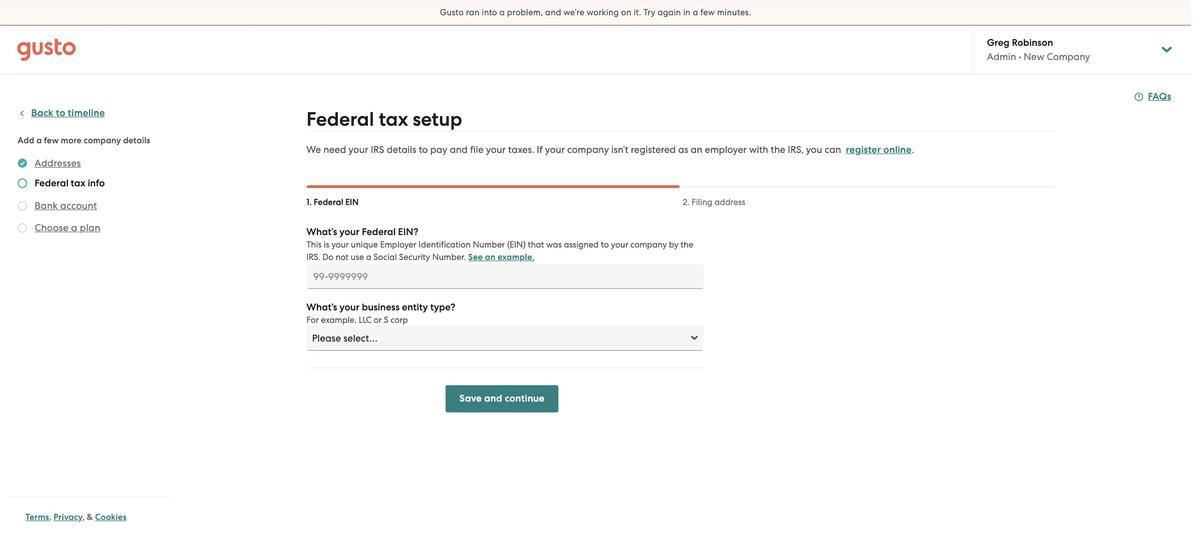 Task type: describe. For each thing, give the bounding box(es) containing it.
employer
[[705, 144, 747, 155]]

what's for what's your federal ein?
[[307, 226, 337, 238]]

was
[[546, 240, 562, 250]]

choose a plan
[[35, 222, 101, 234]]

a right into
[[500, 7, 505, 18]]

account
[[60, 200, 97, 212]]

greg
[[987, 37, 1010, 49]]

timeline
[[68, 107, 105, 119]]

your right if
[[545, 144, 565, 155]]

corp
[[391, 315, 408, 326]]

security
[[399, 252, 430, 263]]

.
[[912, 144, 915, 155]]

plan
[[80, 222, 101, 234]]

federal tax setup
[[307, 108, 462, 131]]

with
[[749, 144, 769, 155]]

bank account
[[35, 200, 97, 212]]

add a few more company details
[[18, 136, 150, 146]]

online
[[884, 144, 912, 156]]

save
[[460, 393, 482, 405]]

terms link
[[26, 513, 49, 523]]

robinson
[[1012, 37, 1054, 49]]

what's your business entity type? for example, llc or s corp
[[307, 302, 456, 326]]

a inside this is your unique employer identification number (ein) that was assigned to your company by the irs. do not use a social security number.
[[366, 252, 372, 263]]

register online link
[[846, 144, 912, 156]]

privacy
[[54, 513, 82, 523]]

a right in
[[693, 7, 698, 18]]

use
[[351, 252, 364, 263]]

save and continue button
[[446, 386, 558, 413]]

addresses
[[35, 158, 81, 169]]

check image for bank
[[18, 201, 27, 211]]

can
[[825, 144, 842, 155]]

federal tax info list
[[18, 157, 166, 237]]

working
[[587, 7, 619, 18]]

addresses button
[[35, 157, 81, 170]]

see
[[468, 252, 483, 263]]

taxes.
[[508, 144, 535, 155]]

an inside popup button
[[485, 252, 496, 263]]

as
[[678, 144, 689, 155]]

your up not in the left of the page
[[332, 240, 349, 250]]

company for we need your irs details to pay and file your taxes. if your company isn't registered as an employer with the irs, you can register online .
[[567, 144, 609, 155]]

cookies
[[95, 513, 127, 523]]

privacy link
[[54, 513, 82, 523]]

a inside button
[[71, 222, 77, 234]]

check image for choose
[[18, 223, 27, 233]]

info
[[88, 178, 105, 189]]

federal up unique
[[362, 226, 396, 238]]

federal for federal tax info
[[35, 178, 69, 189]]

social
[[374, 252, 397, 263]]

file
[[470, 144, 484, 155]]

•
[[1019, 51, 1022, 62]]

pay
[[430, 144, 448, 155]]

0 horizontal spatial details
[[123, 136, 150, 146]]

check image
[[18, 179, 27, 188]]

terms
[[26, 513, 49, 523]]

irs
[[371, 144, 384, 155]]

admin
[[987, 51, 1017, 62]]

to inside button
[[56, 107, 65, 119]]

this is your unique employer identification number (ein) that was assigned to your company by the irs. do not use a social security number.
[[307, 240, 694, 263]]

irs,
[[788, 144, 804, 155]]

we need your irs details to pay and file your taxes. if your company isn't registered as an employer with the irs, you can register online .
[[307, 144, 915, 156]]

if
[[537, 144, 543, 155]]

your left irs at the top left of the page
[[349, 144, 368, 155]]

the inside this is your unique employer identification number (ein) that was assigned to your company by the irs. do not use a social security number.
[[681, 240, 694, 250]]

gusto
[[440, 7, 464, 18]]

number.
[[432, 252, 466, 263]]

example,
[[321, 315, 357, 326]]

your right file on the left
[[486, 144, 506, 155]]

to inside we need your irs details to pay and file your taxes. if your company isn't registered as an employer with the irs, you can register online .
[[419, 144, 428, 155]]

or
[[374, 315, 382, 326]]

it.
[[634, 7, 642, 18]]

again
[[658, 7, 681, 18]]

problem,
[[507, 7, 543, 18]]

in
[[684, 7, 691, 18]]

federal ein
[[314, 197, 359, 208]]

not
[[336, 252, 349, 263]]

register
[[846, 144, 881, 156]]

cookies button
[[95, 511, 127, 525]]

what's for what's your business entity type? for example, llc or s corp
[[307, 302, 337, 314]]

for
[[307, 315, 319, 326]]

greg robinson admin • new company
[[987, 37, 1091, 62]]

0 horizontal spatial company
[[84, 136, 121, 146]]

faqs
[[1148, 91, 1172, 103]]



Task type: locate. For each thing, give the bounding box(es) containing it.
save and continue
[[460, 393, 545, 405]]

0 vertical spatial few
[[701, 7, 715, 18]]

1 vertical spatial tax
[[71, 178, 85, 189]]

details inside we need your irs details to pay and file your taxes. if your company isn't registered as an employer with the irs, you can register online .
[[387, 144, 417, 155]]

bank account button
[[35, 199, 97, 213]]

0 vertical spatial tax
[[379, 108, 408, 131]]

,
[[49, 513, 52, 523], [82, 513, 85, 523]]

back to timeline
[[31, 107, 105, 119]]

federal up need
[[307, 108, 374, 131]]

continue
[[505, 393, 545, 405]]

number
[[473, 240, 505, 250]]

your right assigned at the top
[[611, 240, 629, 250]]

check image
[[18, 201, 27, 211], [18, 223, 27, 233]]

federal inside list
[[35, 178, 69, 189]]

1 horizontal spatial the
[[771, 144, 786, 155]]

tax for info
[[71, 178, 85, 189]]

to right assigned at the top
[[601, 240, 609, 250]]

to right back
[[56, 107, 65, 119]]

, left &
[[82, 513, 85, 523]]

and inside we need your irs details to pay and file your taxes. if your company isn't registered as an employer with the irs, you can register online .
[[450, 144, 468, 155]]

1 vertical spatial and
[[450, 144, 468, 155]]

this
[[307, 240, 322, 250]]

1 vertical spatial an
[[485, 252, 496, 263]]

and left file on the left
[[450, 144, 468, 155]]

1 what's from the top
[[307, 226, 337, 238]]

the left irs,
[[771, 144, 786, 155]]

s
[[384, 315, 389, 326]]

0 horizontal spatial an
[[485, 252, 496, 263]]

what's
[[307, 226, 337, 238], [307, 302, 337, 314]]

1 horizontal spatial an
[[691, 144, 703, 155]]

0 horizontal spatial and
[[450, 144, 468, 155]]

federal left ein on the left of the page
[[314, 197, 343, 208]]

new
[[1024, 51, 1045, 62]]

few right in
[[701, 7, 715, 18]]

choose a plan button
[[35, 221, 101, 235]]

0 vertical spatial the
[[771, 144, 786, 155]]

see an example. button
[[468, 251, 535, 264]]

terms , privacy , & cookies
[[26, 513, 127, 523]]

2 horizontal spatial to
[[601, 240, 609, 250]]

what's up is
[[307, 226, 337, 238]]

identification
[[419, 240, 471, 250]]

company left by
[[631, 240, 667, 250]]

entity
[[402, 302, 428, 314]]

1 horizontal spatial ,
[[82, 513, 85, 523]]

ran
[[466, 7, 480, 18]]

2 what's from the top
[[307, 302, 337, 314]]

home image
[[17, 38, 76, 61]]

a right use
[[366, 252, 372, 263]]

company for this is your unique employer identification number (ein) that was assigned to your company by the irs. do not use a social security number.
[[631, 240, 667, 250]]

what's inside what's your business entity type? for example, llc or s corp
[[307, 302, 337, 314]]

back
[[31, 107, 53, 119]]

that
[[528, 240, 544, 250]]

2 horizontal spatial company
[[631, 240, 667, 250]]

0 vertical spatial to
[[56, 107, 65, 119]]

few
[[701, 7, 715, 18], [44, 136, 59, 146]]

filing
[[692, 197, 713, 208]]

0 horizontal spatial tax
[[71, 178, 85, 189]]

see an example.
[[468, 252, 535, 263]]

, left privacy
[[49, 513, 52, 523]]

an right as
[[691, 144, 703, 155]]

to left the pay
[[419, 144, 428, 155]]

details
[[123, 136, 150, 146], [387, 144, 417, 155]]

1 check image from the top
[[18, 201, 27, 211]]

an inside we need your irs details to pay and file your taxes. if your company isn't registered as an employer with the irs, you can register online .
[[691, 144, 703, 155]]

1 , from the left
[[49, 513, 52, 523]]

your up 'example,'
[[340, 302, 360, 314]]

tax up irs at the top left of the page
[[379, 108, 408, 131]]

irs.
[[307, 252, 320, 263]]

few left more
[[44, 136, 59, 146]]

circle check image
[[18, 157, 27, 170]]

1 vertical spatial what's
[[307, 302, 337, 314]]

by
[[669, 240, 679, 250]]

tax
[[379, 108, 408, 131], [71, 178, 85, 189]]

registered
[[631, 144, 676, 155]]

the inside we need your irs details to pay and file your taxes. if your company isn't registered as an employer with the irs, you can register online .
[[771, 144, 786, 155]]

0 horizontal spatial ,
[[49, 513, 52, 523]]

is
[[324, 240, 330, 250]]

the
[[771, 144, 786, 155], [681, 240, 694, 250]]

check image down check image
[[18, 201, 27, 211]]

the right by
[[681, 240, 694, 250]]

we're
[[564, 7, 585, 18]]

unique
[[351, 240, 378, 250]]

into
[[482, 7, 498, 18]]

assigned
[[564, 240, 599, 250]]

1 horizontal spatial company
[[567, 144, 609, 155]]

1 horizontal spatial details
[[387, 144, 417, 155]]

example.
[[498, 252, 535, 263]]

federal tax info
[[35, 178, 105, 189]]

1 vertical spatial check image
[[18, 223, 27, 233]]

ein?
[[398, 226, 419, 238]]

company
[[84, 136, 121, 146], [567, 144, 609, 155], [631, 240, 667, 250]]

0 horizontal spatial the
[[681, 240, 694, 250]]

a right add
[[36, 136, 42, 146]]

and left "we're"
[[546, 7, 561, 18]]

filing address
[[692, 197, 746, 208]]

a left plan
[[71, 222, 77, 234]]

do
[[323, 252, 334, 263]]

1 horizontal spatial tax
[[379, 108, 408, 131]]

(ein)
[[507, 240, 526, 250]]

isn't
[[612, 144, 629, 155]]

llc
[[359, 315, 372, 326]]

choose
[[35, 222, 69, 234]]

1 horizontal spatial to
[[419, 144, 428, 155]]

to
[[56, 107, 65, 119], [419, 144, 428, 155], [601, 240, 609, 250]]

need
[[323, 144, 346, 155]]

2 vertical spatial to
[[601, 240, 609, 250]]

and
[[546, 7, 561, 18], [450, 144, 468, 155], [484, 393, 503, 405]]

setup
[[413, 108, 462, 131]]

0 horizontal spatial few
[[44, 136, 59, 146]]

we
[[307, 144, 321, 155]]

tax left info
[[71, 178, 85, 189]]

0 vertical spatial an
[[691, 144, 703, 155]]

your up unique
[[340, 226, 360, 238]]

back to timeline button
[[18, 107, 105, 120]]

on
[[621, 7, 632, 18]]

2 vertical spatial and
[[484, 393, 503, 405]]

check image left choose at the left top of page
[[18, 223, 27, 233]]

faqs button
[[1135, 90, 1172, 104]]

0 horizontal spatial to
[[56, 107, 65, 119]]

company inside this is your unique employer identification number (ein) that was assigned to your company by the irs. do not use a social security number.
[[631, 240, 667, 250]]

1 vertical spatial the
[[681, 240, 694, 250]]

address
[[715, 197, 746, 208]]

company inside we need your irs details to pay and file your taxes. if your company isn't registered as an employer with the irs, you can register online .
[[567, 144, 609, 155]]

0 vertical spatial what's
[[307, 226, 337, 238]]

federal for federal ein
[[314, 197, 343, 208]]

minutes.
[[717, 7, 751, 18]]

2 check image from the top
[[18, 223, 27, 233]]

company left isn't
[[567, 144, 609, 155]]

ein
[[345, 197, 359, 208]]

type?
[[430, 302, 456, 314]]

bank
[[35, 200, 58, 212]]

more
[[61, 136, 82, 146]]

1 vertical spatial few
[[44, 136, 59, 146]]

try
[[644, 7, 656, 18]]

company right more
[[84, 136, 121, 146]]

tax inside list
[[71, 178, 85, 189]]

company
[[1047, 51, 1091, 62]]

1 horizontal spatial and
[[484, 393, 503, 405]]

your
[[349, 144, 368, 155], [486, 144, 506, 155], [545, 144, 565, 155], [340, 226, 360, 238], [332, 240, 349, 250], [611, 240, 629, 250], [340, 302, 360, 314]]

and right save
[[484, 393, 503, 405]]

tax for setup
[[379, 108, 408, 131]]

your inside what's your business entity type? for example, llc or s corp
[[340, 302, 360, 314]]

What's your Federal EIN? text field
[[307, 264, 704, 289]]

add
[[18, 136, 34, 146]]

gusto ran into a problem, and we're working on it. try again in a few minutes.
[[440, 7, 751, 18]]

what's up for at the bottom of the page
[[307, 302, 337, 314]]

1 vertical spatial to
[[419, 144, 428, 155]]

0 vertical spatial and
[[546, 7, 561, 18]]

an down number
[[485, 252, 496, 263]]

what's your federal ein?
[[307, 226, 419, 238]]

1 horizontal spatial few
[[701, 7, 715, 18]]

federal
[[307, 108, 374, 131], [35, 178, 69, 189], [314, 197, 343, 208], [362, 226, 396, 238]]

2 horizontal spatial and
[[546, 7, 561, 18]]

0 vertical spatial check image
[[18, 201, 27, 211]]

and inside "button"
[[484, 393, 503, 405]]

2 , from the left
[[82, 513, 85, 523]]

to inside this is your unique employer identification number (ein) that was assigned to your company by the irs. do not use a social security number.
[[601, 240, 609, 250]]

federal for federal tax setup
[[307, 108, 374, 131]]

employer
[[380, 240, 417, 250]]

federal down addresses
[[35, 178, 69, 189]]



Task type: vqa. For each thing, say whether or not it's contained in the screenshot.
to
yes



